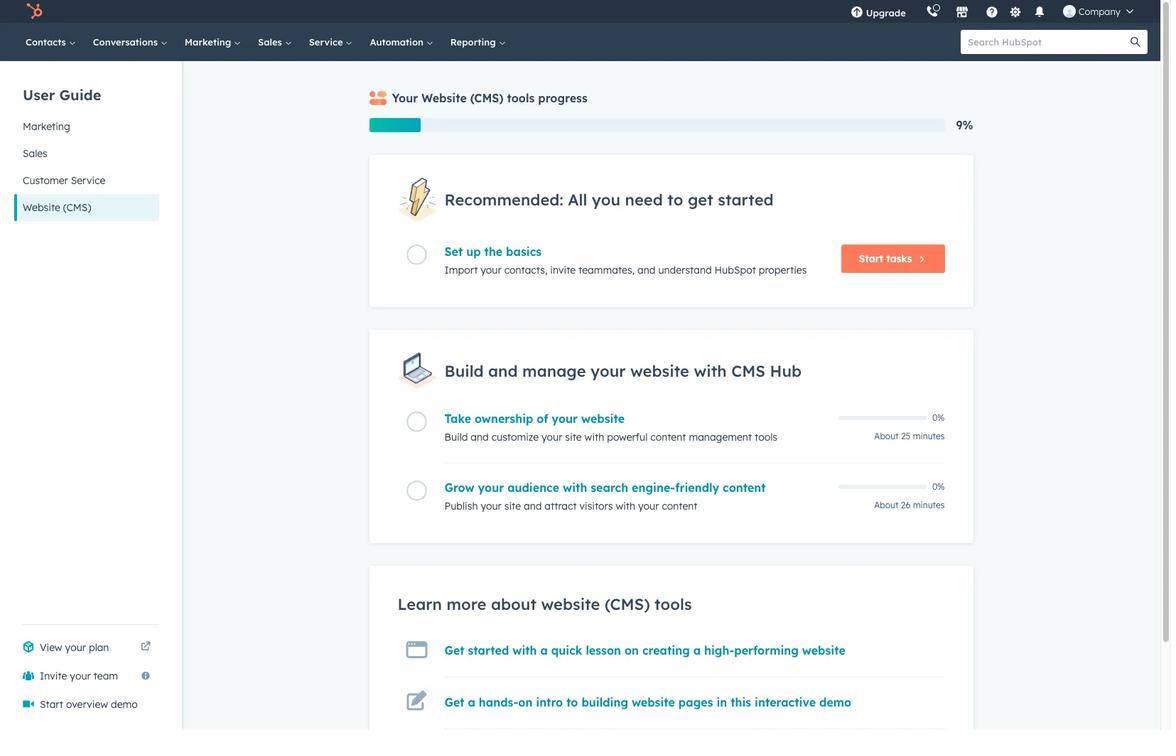 Task type: describe. For each thing, give the bounding box(es) containing it.
help button
[[980, 0, 1004, 23]]

website (cms) button
[[14, 194, 159, 221]]

website left pages at bottom right
[[632, 695, 675, 709]]

pages
[[679, 695, 713, 709]]

website right performing
[[802, 643, 846, 658]]

view your plan
[[40, 641, 109, 654]]

settings image
[[1010, 6, 1022, 19]]

hubspot image
[[26, 3, 43, 20]]

and inside "take ownership of your website build and customize your site with powerful content management tools"
[[471, 431, 489, 444]]

and inside grow your audience with search engine-friendly content publish your site and attract visitors with your content
[[524, 500, 542, 513]]

2 horizontal spatial (cms)
[[605, 594, 650, 614]]

1 horizontal spatial a
[[541, 643, 548, 658]]

set
[[445, 245, 463, 259]]

conversations
[[93, 36, 161, 48]]

0 horizontal spatial to
[[567, 695, 578, 709]]

view your plan link
[[14, 633, 159, 662]]

invite your team button
[[14, 662, 159, 690]]

with up attract
[[563, 481, 587, 495]]

contacts
[[26, 36, 69, 48]]

upgrade image
[[851, 6, 863, 19]]

your right of
[[552, 412, 578, 426]]

quick
[[551, 643, 583, 658]]

0 vertical spatial sales
[[258, 36, 285, 48]]

user guide views element
[[14, 61, 159, 221]]

start tasks button
[[841, 245, 945, 273]]

contacts link
[[17, 23, 84, 61]]

about 25 minutes
[[875, 431, 945, 441]]

need
[[625, 190, 663, 210]]

2 vertical spatial content
[[662, 500, 698, 513]]

with left cms
[[694, 361, 727, 381]]

1 horizontal spatial website
[[422, 91, 467, 105]]

hands-
[[479, 695, 518, 709]]

link opens in a new window image
[[141, 642, 151, 653]]

learn
[[398, 594, 442, 614]]

hub
[[770, 361, 802, 381]]

management
[[689, 431, 752, 444]]

tasks
[[887, 253, 912, 265]]

about 26 minutes
[[875, 500, 945, 510]]

contacts,
[[504, 264, 548, 277]]

cms
[[732, 361, 766, 381]]

get
[[688, 190, 714, 210]]

conversations link
[[84, 23, 176, 61]]

search image
[[1131, 37, 1141, 47]]

sales link
[[250, 23, 300, 61]]

get started with a quick lesson on creating a high-performing website link
[[445, 643, 846, 658]]

recommended:
[[445, 190, 564, 210]]

customer
[[23, 174, 68, 187]]

0 horizontal spatial started
[[468, 643, 509, 658]]

about
[[491, 594, 537, 614]]

content inside "take ownership of your website build and customize your site with powerful content management tools"
[[651, 431, 686, 444]]

set up the basics button
[[445, 245, 830, 259]]

marketing inside marketing link
[[185, 36, 234, 48]]

intro
[[536, 695, 563, 709]]

sales button
[[14, 140, 159, 167]]

about for take ownership of your website
[[875, 431, 899, 441]]

in
[[717, 695, 727, 709]]

the
[[485, 245, 503, 259]]

ownership
[[475, 412, 533, 426]]

powerful
[[607, 431, 648, 444]]

website (cms)
[[23, 201, 91, 214]]

company
[[1079, 6, 1121, 17]]

building
[[582, 695, 628, 709]]

25
[[901, 431, 911, 441]]

and up ownership
[[488, 361, 518, 381]]

2 vertical spatial tools
[[655, 594, 692, 614]]

take ownership of your website button
[[445, 412, 830, 426]]

attract
[[545, 500, 577, 513]]

plan
[[89, 641, 109, 654]]

service inside customer service button
[[71, 174, 105, 187]]

your right grow
[[478, 481, 504, 495]]

start for start tasks
[[859, 253, 884, 265]]

about for grow your audience with search engine-friendly content
[[875, 500, 899, 510]]

more
[[447, 594, 487, 614]]

progress
[[538, 91, 588, 105]]

understand
[[659, 264, 712, 277]]

link opens in a new window image
[[141, 639, 151, 656]]

teammates,
[[579, 264, 635, 277]]

marketing inside button
[[23, 120, 70, 133]]

grow your audience with search engine-friendly content button
[[445, 481, 830, 495]]

all
[[568, 190, 587, 210]]

website inside "take ownership of your website build and customize your site with powerful content management tools"
[[582, 412, 625, 426]]

invite
[[40, 670, 67, 682]]

minutes for grow your audience with search engine-friendly content
[[913, 500, 945, 510]]

your down engine-
[[638, 500, 659, 513]]

minutes for take ownership of your website
[[913, 431, 945, 441]]

manage
[[523, 361, 586, 381]]

customize
[[492, 431, 539, 444]]

website up quick
[[541, 594, 600, 614]]

get for get started with a quick lesson on creating a high-performing website
[[445, 643, 465, 658]]

get a hands-on intro to building website pages in this interactive demo link
[[445, 695, 852, 709]]

performing
[[735, 643, 799, 658]]

your inside button
[[70, 670, 91, 682]]

0% for take ownership of your website
[[933, 412, 945, 423]]

9%
[[957, 118, 974, 132]]

high-
[[704, 643, 735, 658]]

audience
[[508, 481, 560, 495]]

sales inside button
[[23, 147, 47, 160]]

settings link
[[1007, 4, 1025, 19]]

hubspot
[[715, 264, 756, 277]]

site inside grow your audience with search engine-friendly content publish your site and attract visitors with your content
[[505, 500, 521, 513]]



Task type: locate. For each thing, give the bounding box(es) containing it.
0 vertical spatial build
[[445, 361, 484, 381]]

marketplaces image
[[956, 6, 969, 19]]

(cms) down reporting link
[[470, 91, 504, 105]]

content right friendly
[[723, 481, 766, 495]]

get a hands-on intro to building website pages in this interactive demo
[[445, 695, 852, 709]]

1 minutes from the top
[[913, 431, 945, 441]]

1 horizontal spatial tools
[[655, 594, 692, 614]]

interactive
[[755, 695, 816, 709]]

site down audience
[[505, 500, 521, 513]]

0 horizontal spatial demo
[[111, 698, 138, 711]]

marketplaces button
[[947, 0, 977, 23]]

this
[[731, 695, 752, 709]]

2 horizontal spatial tools
[[755, 431, 778, 444]]

website down customer
[[23, 201, 60, 214]]

you
[[592, 190, 621, 210]]

1 vertical spatial tools
[[755, 431, 778, 444]]

get down more
[[445, 643, 465, 658]]

2 minutes from the top
[[913, 500, 945, 510]]

view
[[40, 641, 62, 654]]

invite your team
[[40, 670, 118, 682]]

up
[[466, 245, 481, 259]]

search button
[[1124, 30, 1148, 54]]

website inside button
[[23, 201, 60, 214]]

marketing button
[[14, 113, 159, 140]]

1 vertical spatial site
[[505, 500, 521, 513]]

0% for grow your audience with search engine-friendly content
[[933, 481, 945, 492]]

import
[[445, 264, 478, 277]]

service down sales button
[[71, 174, 105, 187]]

on right lesson
[[625, 643, 639, 658]]

1 horizontal spatial sales
[[258, 36, 285, 48]]

1 horizontal spatial service
[[309, 36, 346, 48]]

0 horizontal spatial sales
[[23, 147, 47, 160]]

0 vertical spatial 0%
[[933, 412, 945, 423]]

get started with a quick lesson on creating a high-performing website
[[445, 643, 846, 658]]

1 horizontal spatial start
[[859, 253, 884, 265]]

1 vertical spatial started
[[468, 643, 509, 658]]

service inside service link
[[309, 36, 346, 48]]

your left plan
[[65, 641, 86, 654]]

1 vertical spatial content
[[723, 481, 766, 495]]

publish
[[445, 500, 478, 513]]

to left get
[[668, 190, 683, 210]]

build
[[445, 361, 484, 381], [445, 431, 468, 444]]

take
[[445, 412, 471, 426]]

1 horizontal spatial to
[[668, 190, 683, 210]]

1 vertical spatial start
[[40, 698, 63, 711]]

1 vertical spatial marketing
[[23, 120, 70, 133]]

2 0% from the top
[[933, 481, 945, 492]]

0 horizontal spatial on
[[518, 695, 533, 709]]

with inside "take ownership of your website build and customize your site with powerful content management tools"
[[585, 431, 604, 444]]

start down invite
[[40, 698, 63, 711]]

0 vertical spatial on
[[625, 643, 639, 658]]

(cms) inside button
[[63, 201, 91, 214]]

1 vertical spatial build
[[445, 431, 468, 444]]

recommended: all you need to get started
[[445, 190, 774, 210]]

your down the
[[481, 264, 502, 277]]

creating
[[643, 643, 690, 658]]

a left hands-
[[468, 695, 476, 709]]

0 vertical spatial started
[[718, 190, 774, 210]]

reporting
[[451, 36, 499, 48]]

notifications image
[[1033, 6, 1046, 19]]

site
[[565, 431, 582, 444], [505, 500, 521, 513]]

set up the basics import your contacts, invite teammates, and understand hubspot properties
[[445, 245, 807, 277]]

overview
[[66, 698, 108, 711]]

0 vertical spatial about
[[875, 431, 899, 441]]

menu
[[841, 0, 1144, 23]]

0% up about 26 minutes
[[933, 481, 945, 492]]

started right get
[[718, 190, 774, 210]]

your right manage
[[591, 361, 626, 381]]

1 vertical spatial (cms)
[[63, 201, 91, 214]]

start
[[859, 253, 884, 265], [40, 698, 63, 711]]

help image
[[986, 6, 999, 19]]

calling icon image
[[926, 6, 939, 18]]

build up the take at the bottom left
[[445, 361, 484, 381]]

menu item
[[916, 0, 919, 23]]

1 build from the top
[[445, 361, 484, 381]]

a left quick
[[541, 643, 548, 658]]

automation link
[[361, 23, 442, 61]]

on
[[625, 643, 639, 658], [518, 695, 533, 709]]

1 0% from the top
[[933, 412, 945, 423]]

minutes right the "26"
[[913, 500, 945, 510]]

2 about from the top
[[875, 500, 899, 510]]

1 vertical spatial on
[[518, 695, 533, 709]]

1 horizontal spatial marketing
[[185, 36, 234, 48]]

marketing link
[[176, 23, 250, 61]]

0 vertical spatial service
[[309, 36, 346, 48]]

tools right management
[[755, 431, 778, 444]]

website up powerful
[[582, 412, 625, 426]]

marketing left sales link
[[185, 36, 234, 48]]

0 horizontal spatial marketing
[[23, 120, 70, 133]]

1 vertical spatial to
[[567, 695, 578, 709]]

0 vertical spatial minutes
[[913, 431, 945, 441]]

start inside button
[[859, 253, 884, 265]]

learn more about website (cms) tools
[[398, 594, 692, 614]]

team
[[94, 670, 118, 682]]

tools inside "take ownership of your website build and customize your site with powerful content management tools"
[[755, 431, 778, 444]]

guide
[[59, 86, 101, 103]]

0 horizontal spatial start
[[40, 698, 63, 711]]

and down the take at the bottom left
[[471, 431, 489, 444]]

0 vertical spatial content
[[651, 431, 686, 444]]

get left hands-
[[445, 695, 465, 709]]

0 vertical spatial to
[[668, 190, 683, 210]]

customer service
[[23, 174, 105, 187]]

with left quick
[[513, 643, 537, 658]]

with left powerful
[[585, 431, 604, 444]]

start left tasks
[[859, 253, 884, 265]]

started down more
[[468, 643, 509, 658]]

1 horizontal spatial site
[[565, 431, 582, 444]]

on left intro in the left of the page
[[518, 695, 533, 709]]

about left the "26"
[[875, 500, 899, 510]]

1 vertical spatial minutes
[[913, 500, 945, 510]]

build down the take at the bottom left
[[445, 431, 468, 444]]

search
[[591, 481, 629, 495]]

marketing down user
[[23, 120, 70, 133]]

website
[[631, 361, 690, 381], [582, 412, 625, 426], [541, 594, 600, 614], [802, 643, 846, 658], [632, 695, 675, 709]]

content down friendly
[[662, 500, 698, 513]]

automation
[[370, 36, 426, 48]]

your left the team
[[70, 670, 91, 682]]

2 horizontal spatial a
[[694, 643, 701, 658]]

demo right interactive
[[820, 695, 852, 709]]

content down "take ownership of your website" button
[[651, 431, 686, 444]]

sales up customer
[[23, 147, 47, 160]]

2 build from the top
[[445, 431, 468, 444]]

site inside "take ownership of your website build and customize your site with powerful content management tools"
[[565, 431, 582, 444]]

about
[[875, 431, 899, 441], [875, 500, 899, 510]]

grow your audience with search engine-friendly content publish your site and attract visitors with your content
[[445, 481, 766, 513]]

(cms) up get started with a quick lesson on creating a high-performing website link
[[605, 594, 650, 614]]

1 get from the top
[[445, 643, 465, 658]]

and down set up the basics button
[[638, 264, 656, 277]]

service
[[309, 36, 346, 48], [71, 174, 105, 187]]

1 about from the top
[[875, 431, 899, 441]]

calling icon button
[[920, 2, 945, 21]]

0 vertical spatial website
[[422, 91, 467, 105]]

engine-
[[632, 481, 675, 495]]

of
[[537, 412, 548, 426]]

menu containing company
[[841, 0, 1144, 23]]

1 vertical spatial 0%
[[933, 481, 945, 492]]

0 vertical spatial marketing
[[185, 36, 234, 48]]

tools up creating
[[655, 594, 692, 614]]

start for start overview demo
[[40, 698, 63, 711]]

get for get a hands-on intro to building website pages in this interactive demo
[[445, 695, 465, 709]]

website right 'your'
[[422, 91, 467, 105]]

0 vertical spatial (cms)
[[470, 91, 504, 105]]

26
[[901, 500, 911, 510]]

start tasks
[[859, 253, 912, 265]]

grow
[[445, 481, 475, 495]]

1 vertical spatial sales
[[23, 147, 47, 160]]

marketing
[[185, 36, 234, 48], [23, 120, 70, 133]]

about left 25 on the right of page
[[875, 431, 899, 441]]

0 horizontal spatial service
[[71, 174, 105, 187]]

lesson
[[586, 643, 621, 658]]

1 vertical spatial website
[[23, 201, 60, 214]]

minutes right 25 on the right of page
[[913, 431, 945, 441]]

tools left progress
[[507, 91, 535, 105]]

0 horizontal spatial website
[[23, 201, 60, 214]]

1 vertical spatial service
[[71, 174, 105, 187]]

sales
[[258, 36, 285, 48], [23, 147, 47, 160]]

0%
[[933, 412, 945, 423], [933, 481, 945, 492]]

1 horizontal spatial on
[[625, 643, 639, 658]]

hubspot link
[[17, 3, 53, 20]]

notifications button
[[1028, 0, 1052, 23]]

build inside "take ownership of your website build and customize your site with powerful content management tools"
[[445, 431, 468, 444]]

demo down the team
[[111, 698, 138, 711]]

friendly
[[675, 481, 719, 495]]

your website (cms) tools progress progress bar
[[369, 118, 421, 132]]

sales right marketing link
[[258, 36, 285, 48]]

0 horizontal spatial tools
[[507, 91, 535, 105]]

your down of
[[542, 431, 563, 444]]

your
[[392, 91, 418, 105]]

0 horizontal spatial site
[[505, 500, 521, 513]]

to
[[668, 190, 683, 210], [567, 695, 578, 709]]

a
[[541, 643, 548, 658], [694, 643, 701, 658], [468, 695, 476, 709]]

company button
[[1055, 0, 1142, 23]]

upgrade
[[866, 7, 906, 18]]

visitors
[[580, 500, 613, 513]]

start overview demo
[[40, 698, 138, 711]]

1 vertical spatial get
[[445, 695, 465, 709]]

take ownership of your website build and customize your site with powerful content management tools
[[445, 412, 778, 444]]

started
[[718, 190, 774, 210], [468, 643, 509, 658]]

2 get from the top
[[445, 695, 465, 709]]

Search HubSpot search field
[[961, 30, 1135, 54]]

properties
[[759, 264, 807, 277]]

1 horizontal spatial (cms)
[[470, 91, 504, 105]]

0 horizontal spatial (cms)
[[63, 201, 91, 214]]

2 vertical spatial (cms)
[[605, 594, 650, 614]]

and
[[638, 264, 656, 277], [488, 361, 518, 381], [471, 431, 489, 444], [524, 500, 542, 513]]

0 horizontal spatial a
[[468, 695, 476, 709]]

0 vertical spatial get
[[445, 643, 465, 658]]

and inside set up the basics import your contacts, invite teammates, and understand hubspot properties
[[638, 264, 656, 277]]

and down audience
[[524, 500, 542, 513]]

website up "take ownership of your website" button
[[631, 361, 690, 381]]

a left high-
[[694, 643, 701, 658]]

build and manage your website with cms hub
[[445, 361, 802, 381]]

customer service button
[[14, 167, 159, 194]]

jacob simon image
[[1063, 5, 1076, 18]]

start overview demo link
[[14, 690, 159, 719]]

1 horizontal spatial started
[[718, 190, 774, 210]]

website
[[422, 91, 467, 105], [23, 201, 60, 214]]

(cms) down customer service button
[[63, 201, 91, 214]]

your right publish
[[481, 500, 502, 513]]

content
[[651, 431, 686, 444], [723, 481, 766, 495], [662, 500, 698, 513]]

0% up about 25 minutes at bottom
[[933, 412, 945, 423]]

to right intro in the left of the page
[[567, 695, 578, 709]]

service right sales link
[[309, 36, 346, 48]]

site left powerful
[[565, 431, 582, 444]]

your
[[481, 264, 502, 277], [591, 361, 626, 381], [552, 412, 578, 426], [542, 431, 563, 444], [478, 481, 504, 495], [481, 500, 502, 513], [638, 500, 659, 513], [65, 641, 86, 654], [70, 670, 91, 682]]

0 vertical spatial tools
[[507, 91, 535, 105]]

1 vertical spatial about
[[875, 500, 899, 510]]

0 vertical spatial start
[[859, 253, 884, 265]]

your website (cms) tools progress
[[392, 91, 588, 105]]

your inside set up the basics import your contacts, invite teammates, and understand hubspot properties
[[481, 264, 502, 277]]

1 horizontal spatial demo
[[820, 695, 852, 709]]

with down grow your audience with search engine-friendly content button
[[616, 500, 636, 513]]

invite
[[550, 264, 576, 277]]

0 vertical spatial site
[[565, 431, 582, 444]]



Task type: vqa. For each thing, say whether or not it's contained in the screenshot.
User Guides element
no



